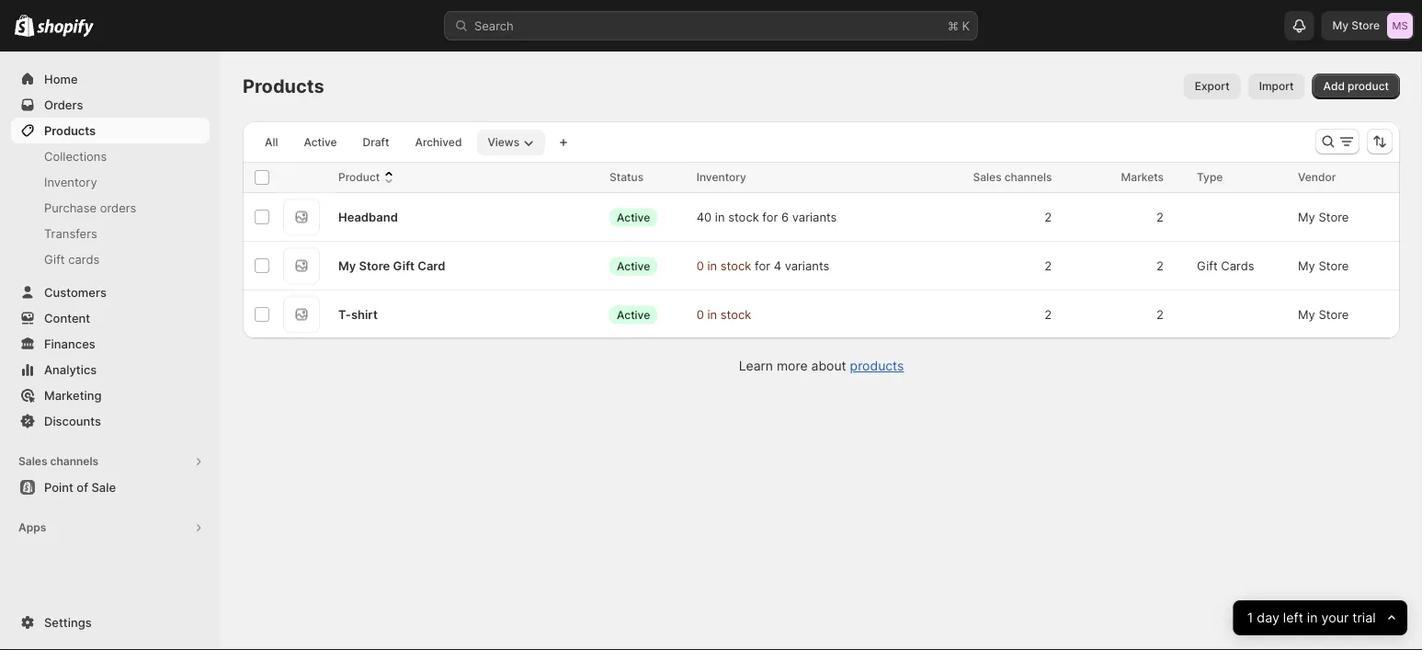 Task type: describe. For each thing, give the bounding box(es) containing it.
views
[[488, 136, 520, 149]]

purchase orders
[[44, 201, 136, 215]]

active for t-shirt
[[617, 308, 650, 321]]

2 vertical spatial stock
[[721, 307, 752, 321]]

active for my store gift card
[[617, 259, 650, 272]]

day
[[1258, 610, 1280, 626]]

sale
[[91, 480, 116, 494]]

products
[[850, 358, 904, 374]]

0 horizontal spatial inventory
[[44, 175, 97, 189]]

home link
[[11, 66, 210, 92]]

in inside dropdown button
[[1308, 610, 1319, 626]]

headband link
[[338, 208, 398, 226]]

home
[[44, 72, 78, 86]]

status
[[610, 171, 644, 184]]

export button
[[1184, 74, 1241, 99]]

finances
[[44, 337, 95, 351]]

orders
[[44, 97, 83, 112]]

6
[[782, 210, 789, 224]]

stock for 0 in stock
[[721, 258, 752, 273]]

sales inside the sales channels button
[[18, 455, 47, 468]]

orders
[[100, 201, 136, 215]]

add product
[[1324, 80, 1390, 93]]

0 in stock for 4 variants
[[697, 258, 830, 273]]

products link
[[850, 358, 904, 374]]

product
[[1348, 80, 1390, 93]]

store for t-shirt
[[1319, 307, 1350, 321]]

channels inside the sales channels button
[[50, 455, 99, 468]]

for for 6
[[763, 210, 778, 224]]

orders link
[[11, 92, 210, 118]]

in for 0 in stock for 4 variants
[[708, 258, 718, 273]]

variants for 0 in stock for 4 variants
[[785, 258, 830, 273]]

my store gift card
[[338, 258, 446, 273]]

settings link
[[11, 610, 210, 636]]

export
[[1195, 80, 1230, 93]]

point of sale
[[44, 480, 116, 494]]

collections
[[44, 149, 107, 163]]

content link
[[11, 305, 210, 331]]

gift cards link
[[11, 246, 210, 272]]

point of sale link
[[11, 475, 210, 500]]

sales channels inside button
[[18, 455, 99, 468]]

transfers link
[[11, 221, 210, 246]]

vendor
[[1299, 171, 1337, 184]]

1
[[1248, 610, 1254, 626]]

all
[[265, 136, 278, 149]]

gift cards
[[1198, 258, 1255, 273]]

product
[[338, 171, 380, 184]]

import
[[1260, 80, 1295, 93]]

archived
[[415, 136, 462, 149]]

trial
[[1353, 610, 1377, 626]]

variants for 40 in stock for 6 variants
[[793, 210, 837, 224]]

active inside 'link'
[[304, 136, 337, 149]]

cards
[[1222, 258, 1255, 273]]

left
[[1284, 610, 1304, 626]]

products link
[[11, 118, 210, 143]]

t-shirt link
[[338, 305, 378, 324]]

add
[[1324, 80, 1346, 93]]

my store gift card link
[[338, 257, 446, 275]]

store for my store gift card
[[1319, 258, 1350, 273]]

40
[[697, 210, 712, 224]]

more
[[777, 358, 808, 374]]

1 day left in your trial button
[[1234, 601, 1408, 636]]

vendor button
[[1299, 168, 1355, 187]]

stock for 40 in stock
[[729, 210, 759, 224]]

finances link
[[11, 331, 210, 357]]

store for headband
[[1319, 210, 1350, 224]]

0 vertical spatial products
[[243, 75, 324, 97]]

shirt
[[351, 307, 378, 321]]

active link
[[293, 130, 348, 155]]

apps button
[[11, 515, 210, 541]]

customers link
[[11, 280, 210, 305]]

product button
[[338, 168, 398, 187]]

⌘ k
[[948, 18, 970, 33]]

k
[[963, 18, 970, 33]]



Task type: vqa. For each thing, say whether or not it's contained in the screenshot.
Headband
yes



Task type: locate. For each thing, give the bounding box(es) containing it.
stock up learn
[[721, 307, 752, 321]]

sales
[[974, 171, 1002, 184], [18, 455, 47, 468]]

0 for 0 in stock for 4 variants
[[697, 258, 704, 273]]

inventory button
[[697, 168, 765, 187]]

products
[[243, 75, 324, 97], [44, 123, 96, 138]]

markets
[[1122, 171, 1164, 184]]

in for 40 in stock for 6 variants
[[715, 210, 725, 224]]

0 horizontal spatial sales
[[18, 455, 47, 468]]

in right left
[[1308, 610, 1319, 626]]

0 vertical spatial 0
[[697, 258, 704, 273]]

0 for 0 in stock
[[697, 307, 704, 321]]

inventory link
[[11, 169, 210, 195]]

variants right 4
[[785, 258, 830, 273]]

type
[[1198, 171, 1224, 184]]

for left 6
[[763, 210, 778, 224]]

⌘
[[948, 18, 959, 33]]

inventory inside button
[[697, 171, 747, 184]]

gift for gift cards
[[44, 252, 65, 266]]

draft link
[[352, 130, 401, 155]]

tab list containing all
[[250, 129, 549, 155]]

1 horizontal spatial sales channels
[[974, 171, 1053, 184]]

search
[[475, 18, 514, 33]]

my for my store gift card
[[1299, 258, 1316, 273]]

1 horizontal spatial channels
[[1005, 171, 1053, 184]]

1 vertical spatial sales
[[18, 455, 47, 468]]

customers
[[44, 285, 107, 299]]

inventory up 40
[[697, 171, 747, 184]]

stock right 40
[[729, 210, 759, 224]]

tab list
[[250, 129, 549, 155]]

0 down 40
[[697, 258, 704, 273]]

2
[[1045, 210, 1053, 224], [1157, 210, 1164, 224], [1045, 258, 1053, 273], [1157, 258, 1164, 273], [1045, 307, 1053, 321], [1157, 307, 1164, 321]]

0 vertical spatial for
[[763, 210, 778, 224]]

0 vertical spatial sales
[[974, 171, 1002, 184]]

content
[[44, 311, 90, 325]]

purchase orders link
[[11, 195, 210, 221]]

1 horizontal spatial sales
[[974, 171, 1002, 184]]

0 horizontal spatial channels
[[50, 455, 99, 468]]

1 vertical spatial variants
[[785, 258, 830, 273]]

my store for my store gift card
[[1299, 258, 1350, 273]]

my store
[[1333, 19, 1381, 32], [1299, 210, 1350, 224], [1299, 258, 1350, 273], [1299, 307, 1350, 321]]

products up all
[[243, 75, 324, 97]]

40 in stock for 6 variants
[[697, 210, 837, 224]]

0 in stock
[[697, 307, 752, 321]]

0 horizontal spatial sales channels
[[18, 455, 99, 468]]

4
[[774, 258, 782, 273]]

channels
[[1005, 171, 1053, 184], [50, 455, 99, 468]]

my store for headband
[[1299, 210, 1350, 224]]

1 vertical spatial channels
[[50, 455, 99, 468]]

1 vertical spatial products
[[44, 123, 96, 138]]

collections link
[[11, 143, 210, 169]]

1 vertical spatial 0
[[697, 307, 704, 321]]

my store for t-shirt
[[1299, 307, 1350, 321]]

card
[[418, 258, 446, 273]]

0 vertical spatial variants
[[793, 210, 837, 224]]

sales channels
[[974, 171, 1053, 184], [18, 455, 99, 468]]

variants right 6
[[793, 210, 837, 224]]

t-shirt
[[338, 307, 378, 321]]

type button
[[1198, 168, 1242, 187]]

gift for gift cards
[[1198, 258, 1218, 273]]

1 vertical spatial for
[[755, 258, 771, 273]]

0 vertical spatial channels
[[1005, 171, 1053, 184]]

2 button
[[1036, 199, 1075, 235], [1148, 199, 1187, 235], [1036, 247, 1075, 284], [1148, 247, 1187, 284], [1036, 296, 1075, 333], [1148, 296, 1187, 333]]

transfers
[[44, 226, 97, 241]]

for for 4
[[755, 258, 771, 273]]

settings
[[44, 615, 92, 630]]

in
[[715, 210, 725, 224], [708, 258, 718, 273], [708, 307, 718, 321], [1308, 610, 1319, 626]]

discounts link
[[11, 408, 210, 434]]

store
[[1352, 19, 1381, 32], [1319, 210, 1350, 224], [359, 258, 390, 273], [1319, 258, 1350, 273], [1319, 307, 1350, 321]]

cards
[[68, 252, 100, 266]]

in right 40
[[715, 210, 725, 224]]

products up "collections"
[[44, 123, 96, 138]]

0 horizontal spatial gift
[[44, 252, 65, 266]]

2 0 from the top
[[697, 307, 704, 321]]

purchase
[[44, 201, 97, 215]]

views button
[[477, 130, 546, 155]]

0 vertical spatial sales channels
[[974, 171, 1053, 184]]

of
[[77, 480, 88, 494]]

0 down '0 in stock for 4 variants' in the top of the page
[[697, 307, 704, 321]]

inventory
[[697, 171, 747, 184], [44, 175, 97, 189]]

my store image
[[1388, 13, 1414, 39]]

point of sale button
[[0, 475, 221, 500]]

t-
[[338, 307, 351, 321]]

0 horizontal spatial products
[[44, 123, 96, 138]]

analytics
[[44, 362, 97, 377]]

your
[[1322, 610, 1350, 626]]

stock
[[729, 210, 759, 224], [721, 258, 752, 273], [721, 307, 752, 321]]

discounts
[[44, 414, 101, 428]]

in down '0 in stock for 4 variants' in the top of the page
[[708, 307, 718, 321]]

1 day left in your trial
[[1248, 610, 1377, 626]]

my for headband
[[1299, 210, 1316, 224]]

all link
[[254, 130, 289, 155]]

archived link
[[404, 130, 473, 155]]

in down 40
[[708, 258, 718, 273]]

active for headband
[[617, 210, 650, 224]]

variants
[[793, 210, 837, 224], [785, 258, 830, 273]]

2 horizontal spatial gift
[[1198, 258, 1218, 273]]

shopify image
[[37, 19, 94, 37]]

marketing link
[[11, 383, 210, 408]]

apps
[[18, 521, 46, 534]]

learn more about products
[[739, 358, 904, 374]]

1 horizontal spatial products
[[243, 75, 324, 97]]

my for t-shirt
[[1299, 307, 1316, 321]]

headband
[[338, 210, 398, 224]]

learn
[[739, 358, 773, 374]]

1 horizontal spatial gift
[[393, 258, 415, 273]]

point
[[44, 480, 73, 494]]

for left 4
[[755, 258, 771, 273]]

gift cards
[[44, 252, 100, 266]]

in for 0 in stock
[[708, 307, 718, 321]]

draft
[[363, 136, 390, 149]]

stock left 4
[[721, 258, 752, 273]]

1 0 from the top
[[697, 258, 704, 273]]

1 horizontal spatial inventory
[[697, 171, 747, 184]]

inventory up purchase
[[44, 175, 97, 189]]

1 vertical spatial sales channels
[[18, 455, 99, 468]]

for
[[763, 210, 778, 224], [755, 258, 771, 273]]

marketing
[[44, 388, 102, 402]]

import button
[[1249, 74, 1306, 99]]

1 vertical spatial stock
[[721, 258, 752, 273]]

sales channels button
[[11, 449, 210, 475]]

add product link
[[1313, 74, 1401, 99]]

about
[[812, 358, 847, 374]]

analytics link
[[11, 357, 210, 383]]

shopify image
[[15, 14, 34, 37]]

0 vertical spatial stock
[[729, 210, 759, 224]]



